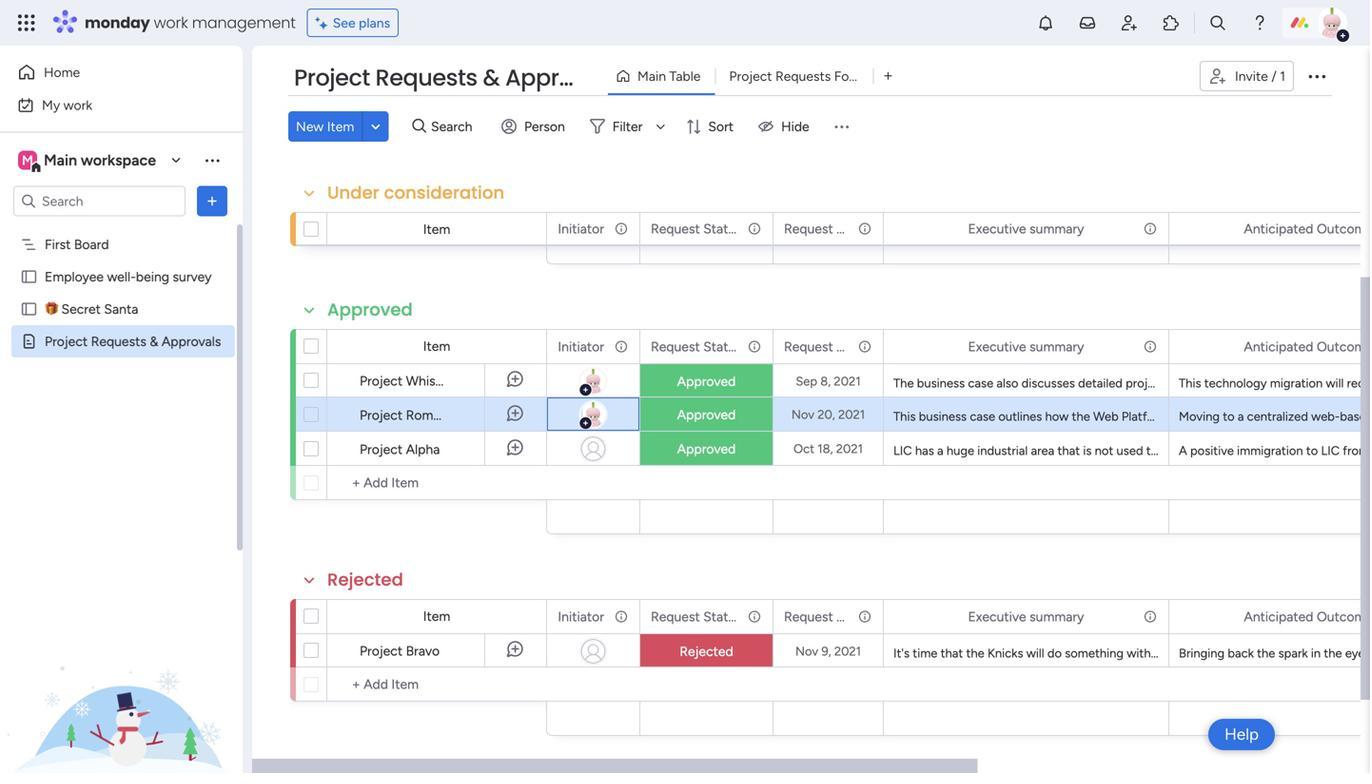 Task type: locate. For each thing, give the bounding box(es) containing it.
1 vertical spatial case
[[970, 409, 995, 424]]

8,
[[820, 374, 831, 389]]

1 vertical spatial request date field
[[779, 336, 865, 357]]

work for my
[[63, 97, 92, 113]]

2021
[[834, 374, 861, 389], [838, 407, 865, 422], [836, 441, 863, 457], [834, 644, 861, 659]]

Anticipated Outcome field
[[1239, 218, 1370, 239], [1239, 336, 1370, 357], [1239, 607, 1370, 627]]

1 vertical spatial the
[[1184, 443, 1204, 459]]

that right time
[[941, 646, 963, 661]]

1 horizontal spatial that
[[1057, 443, 1080, 459]]

0 vertical spatial anticipated
[[1244, 221, 1313, 237]]

request status for approved
[[651, 339, 742, 355]]

a down performance at the right
[[1238, 409, 1244, 424]]

bu
[[1356, 409, 1370, 424]]

3 initiator field from the top
[[553, 607, 609, 627]]

1 vertical spatial business
[[919, 409, 967, 424]]

requests for project requests & approvals "field"
[[375, 62, 477, 94]]

nov left 9, at the right bottom of the page
[[795, 644, 818, 659]]

1 horizontal spatial requests
[[375, 62, 477, 94]]

1 vertical spatial project requests & approvals
[[45, 333, 221, 350]]

1 vertical spatial executive summary
[[968, 339, 1084, 355]]

table
[[669, 68, 701, 84]]

0 vertical spatial outcome
[[1317, 221, 1370, 237]]

new item button
[[288, 111, 362, 142]]

3 summary from the top
[[1030, 609, 1084, 625]]

2 vertical spatial request date field
[[779, 607, 865, 627]]

address
[[1267, 409, 1310, 424]]

outlines
[[998, 409, 1042, 424]]

3 date from the top
[[837, 609, 865, 625]]

project inside list box
[[45, 333, 88, 350]]

0 horizontal spatial approvals
[[162, 333, 221, 350]]

2 vertical spatial status
[[703, 609, 742, 625]]

to left bring
[[1245, 443, 1257, 459]]

1 anticipated from the top
[[1244, 221, 1313, 237]]

m
[[22, 152, 33, 168]]

approvals down survey
[[162, 333, 221, 350]]

2 vertical spatial summary
[[1030, 609, 1084, 625]]

will left address
[[1246, 409, 1264, 424]]

project requests & approvals up search field
[[294, 62, 618, 94]]

work
[[154, 12, 188, 33], [63, 97, 92, 113]]

0 horizontal spatial work
[[63, 97, 92, 113]]

0 horizontal spatial this
[[893, 409, 916, 424]]

options image
[[1305, 65, 1328, 88], [203, 192, 222, 211], [746, 213, 759, 245], [856, 213, 870, 245], [1142, 213, 1155, 245], [746, 331, 759, 363], [1142, 331, 1155, 363], [746, 601, 759, 633], [1142, 601, 1155, 633]]

2 vertical spatial anticipated
[[1244, 609, 1313, 625]]

Search field
[[426, 113, 483, 140]]

business for the
[[917, 376, 965, 391]]

3 anticipated from the top
[[1244, 609, 1313, 625]]

0 horizontal spatial &
[[150, 333, 158, 350]]

0 vertical spatial main
[[637, 68, 666, 84]]

item right the new
[[327, 118, 354, 135]]

Executive summary field
[[963, 218, 1089, 239], [963, 336, 1089, 357], [963, 607, 1089, 627]]

0 vertical spatial business
[[917, 376, 965, 391]]

2 vertical spatial date
[[837, 609, 865, 625]]

oct
[[794, 441, 814, 457]]

1 vertical spatial will
[[1246, 409, 1264, 424]]

public board image
[[20, 300, 38, 318]]

requests left form
[[775, 68, 831, 84]]

lic left has on the bottom of page
[[893, 443, 912, 459]]

2 date from the top
[[837, 339, 865, 355]]

is left 'not'
[[1083, 443, 1092, 459]]

2 anticipated outcome from the top
[[1244, 339, 1370, 355]]

0 vertical spatial executive
[[968, 221, 1026, 237]]

case for outlines
[[970, 409, 995, 424]]

3 status from the top
[[703, 609, 742, 625]]

summary for approved
[[1030, 339, 1084, 355]]

2021 right 9, at the right bottom of the page
[[834, 644, 861, 659]]

main inside button
[[637, 68, 666, 84]]

help
[[1225, 725, 1259, 745]]

& up search field
[[483, 62, 500, 94]]

plan
[[1207, 443, 1230, 459]]

2021 right 8,
[[834, 374, 861, 389]]

anticipated outcome for rejected
[[1244, 609, 1370, 625]]

item for rejected
[[423, 608, 450, 625]]

1 vertical spatial executive summary field
[[963, 336, 1089, 357]]

3 request status from the top
[[651, 609, 742, 625]]

1 vertical spatial this
[[893, 409, 916, 424]]

executive summary field for rejected
[[963, 607, 1089, 627]]

option
[[0, 227, 243, 231]]

0 horizontal spatial is
[[1083, 443, 1092, 459]]

column information image for 3rd request date field from the bottom of the page
[[857, 221, 872, 236]]

anticipated outcome
[[1244, 221, 1370, 237], [1244, 339, 1370, 355], [1244, 609, 1370, 625]]

1 horizontal spatial will
[[1246, 409, 1264, 424]]

2 executive summary from the top
[[968, 339, 1084, 355]]

0 vertical spatial request status
[[651, 221, 742, 237]]

0 vertical spatial initiator field
[[553, 218, 609, 239]]

2 vertical spatial anticipated outcome field
[[1239, 607, 1370, 627]]

1 anticipated outcome field from the top
[[1239, 218, 1370, 239]]

0 horizontal spatial rejected
[[327, 568, 403, 592]]

project up new item button
[[294, 62, 370, 94]]

workspace options image
[[203, 151, 222, 170]]

column information image for approved's initiator field
[[614, 339, 629, 354]]

work inside button
[[63, 97, 92, 113]]

main right workspace icon
[[44, 151, 77, 169]]

1 request date field from the top
[[779, 218, 865, 239]]

santa
[[104, 301, 138, 317]]

initiator field for under consideration
[[553, 218, 609, 239]]

0 vertical spatial case
[[968, 376, 993, 391]]

2 initiator from the top
[[558, 339, 604, 355]]

list box containing first board
[[0, 225, 243, 615]]

item down consideration
[[423, 221, 450, 237]]

Request Status field
[[646, 218, 742, 239], [646, 336, 742, 357], [646, 607, 742, 627]]

apps image
[[1162, 13, 1181, 32]]

1 vertical spatial request date
[[784, 339, 865, 355]]

0 vertical spatial date
[[837, 221, 865, 237]]

centralized
[[1247, 409, 1308, 424]]

1 horizontal spatial is
[[1233, 443, 1242, 459]]

nov for nov 9, 2021
[[795, 644, 818, 659]]

0 vertical spatial summary
[[1030, 221, 1084, 237]]

Project Requests & Approvals field
[[289, 62, 618, 94]]

moving
[[1179, 409, 1220, 424]]

detailed
[[1078, 376, 1123, 391]]

1 vertical spatial anticipated outcome
[[1244, 339, 1370, 355]]

18,
[[818, 441, 833, 457]]

work right my
[[63, 97, 92, 113]]

1 vertical spatial initiator
[[558, 339, 604, 355]]

project inside "field"
[[294, 62, 370, 94]]

request for approved's request date field
[[784, 339, 833, 355]]

options image for under consideration
[[613, 213, 626, 245]]

hide
[[781, 118, 809, 135]]

this for this business case outlines how the web platform (wp) project will address current bu
[[893, 409, 916, 424]]

0 vertical spatial anticipated outcome
[[1244, 221, 1370, 237]]

management
[[192, 12, 296, 33]]

project down "🎁"
[[45, 333, 88, 350]]

project
[[294, 62, 370, 94], [729, 68, 772, 84], [45, 333, 88, 350], [360, 373, 403, 389], [360, 407, 403, 423], [1203, 409, 1243, 424], [360, 441, 403, 458], [360, 643, 403, 659]]

1 initiator from the top
[[558, 221, 604, 237]]

performance
[[1204, 376, 1275, 391]]

2021 for nov 9, 2021
[[834, 644, 861, 659]]

2 summary from the top
[[1030, 339, 1084, 355]]

0 horizontal spatial main
[[44, 151, 77, 169]]

notifications image
[[1036, 13, 1055, 32]]

to
[[1223, 409, 1235, 424], [1245, 443, 1257, 459], [1306, 443, 1318, 459]]

2 is from the left
[[1233, 443, 1242, 459]]

workspace selection element
[[18, 149, 159, 174]]

requests
[[375, 62, 477, 94], [775, 68, 831, 84], [91, 333, 146, 350]]

employee
[[45, 269, 104, 285]]

0 horizontal spatial project requests & approvals
[[45, 333, 221, 350]]

+ Add Item text field
[[337, 674, 538, 696]]

3 request date from the top
[[784, 609, 865, 625]]

the
[[1072, 409, 1090, 424], [1328, 443, 1346, 459], [966, 646, 985, 661], [1257, 646, 1275, 661], [1324, 646, 1342, 661]]

0 vertical spatial request date field
[[779, 218, 865, 239]]

request status for rejected
[[651, 609, 742, 625]]

approvals up person
[[505, 62, 618, 94]]

project up project romeo at the left of page
[[360, 373, 403, 389]]

based
[[1340, 409, 1370, 424]]

1 request status from the top
[[651, 221, 742, 237]]

main workspace
[[44, 151, 156, 169]]

2 request date from the top
[[784, 339, 865, 355]]

has
[[915, 443, 934, 459]]

0 vertical spatial request date
[[784, 221, 865, 237]]

business left also at right
[[917, 376, 965, 391]]

3 request status field from the top
[[646, 607, 742, 627]]

2 vertical spatial request date
[[784, 609, 865, 625]]

1 vertical spatial date
[[837, 339, 865, 355]]

status for rejected
[[703, 609, 742, 625]]

2 vertical spatial request status field
[[646, 607, 742, 627]]

2 anticipated from the top
[[1244, 339, 1313, 355]]

project requests & approvals inside project requests & approvals "field"
[[294, 62, 618, 94]]

status for approved
[[703, 339, 742, 355]]

person
[[524, 118, 565, 135]]

lic left 3
[[1321, 443, 1340, 459]]

the left knicks
[[966, 646, 985, 661]]

0 vertical spatial anticipated outcome field
[[1239, 218, 1370, 239]]

0 vertical spatial project requests & approvals
[[294, 62, 618, 94]]

sort button
[[678, 111, 745, 142]]

main left table
[[637, 68, 666, 84]]

date for approved
[[837, 339, 865, 355]]

search everything image
[[1208, 13, 1227, 32]]

1 vertical spatial initiator field
[[553, 336, 609, 357]]

themselves
[[1154, 646, 1217, 661]]

2 vertical spatial executive summary field
[[963, 607, 1089, 627]]

1 horizontal spatial the
[[1184, 443, 1204, 459]]

0 vertical spatial nov
[[791, 407, 814, 422]]

the left 'plan'
[[1184, 443, 1204, 459]]

3 outcome from the top
[[1317, 609, 1370, 625]]

3 anticipated outcome from the top
[[1244, 609, 1370, 625]]

0 vertical spatial this
[[1179, 376, 1201, 391]]

2 executive from the top
[[968, 339, 1026, 355]]

business up 'huge'
[[919, 409, 967, 424]]

initiator
[[558, 221, 604, 237], [558, 339, 604, 355], [558, 609, 604, 625]]

person button
[[494, 111, 576, 142]]

Request Date field
[[779, 218, 865, 239], [779, 336, 865, 357], [779, 607, 865, 627]]

outcome for rejected
[[1317, 609, 1370, 625]]

0 vertical spatial &
[[483, 62, 500, 94]]

3 anticipated outcome field from the top
[[1239, 607, 1370, 627]]

1 vertical spatial that
[[941, 646, 963, 661]]

how
[[1045, 409, 1069, 424]]

request date field for rejected
[[779, 607, 865, 627]]

approvals
[[505, 62, 618, 94], [162, 333, 221, 350]]

a
[[1238, 409, 1244, 424], [937, 443, 943, 459]]

anticipated outcome for approved
[[1244, 339, 1370, 355]]

0 vertical spatial will
[[1326, 376, 1344, 391]]

2 vertical spatial request status
[[651, 609, 742, 625]]

1 lic from the left
[[893, 443, 912, 459]]

requests inside button
[[775, 68, 831, 84]]

requests inside "field"
[[375, 62, 477, 94]]

menu image
[[832, 117, 851, 136]]

outcome for approved
[[1317, 339, 1370, 355]]

main for main table
[[637, 68, 666, 84]]

2 vertical spatial executive summary
[[968, 609, 1084, 625]]

2021 right "18,"
[[836, 441, 863, 457]]

column information image
[[614, 221, 629, 236], [857, 221, 872, 236], [614, 339, 629, 354], [857, 339, 872, 354], [614, 609, 629, 625], [857, 609, 872, 625], [1143, 609, 1158, 625]]

will left redu
[[1326, 376, 1344, 391]]

summary for rejected
[[1030, 609, 1084, 625]]

work right "monday"
[[154, 12, 188, 33]]

0 horizontal spatial requests
[[91, 333, 146, 350]]

1 vertical spatial request status field
[[646, 336, 742, 357]]

survey
[[173, 269, 212, 285]]

initiator field for rejected
[[553, 607, 609, 627]]

1 horizontal spatial approvals
[[505, 62, 618, 94]]

& down being
[[150, 333, 158, 350]]

1 executive summary field from the top
[[963, 218, 1089, 239]]

2 request status field from the top
[[646, 336, 742, 357]]

0 vertical spatial status
[[703, 221, 742, 237]]

that right "area"
[[1057, 443, 1080, 459]]

2 vertical spatial will
[[1026, 646, 1044, 661]]

1 request date from the top
[[784, 221, 865, 237]]

outcome
[[1317, 221, 1370, 237], [1317, 339, 1370, 355], [1317, 609, 1370, 625]]

nov left 20,
[[791, 407, 814, 422]]

will left do
[[1026, 646, 1044, 661]]

1 vertical spatial nov
[[795, 644, 818, 659]]

executive
[[968, 221, 1026, 237], [968, 339, 1026, 355], [968, 609, 1026, 625]]

0 vertical spatial the
[[893, 376, 914, 391]]

2021 for sep 8, 2021
[[834, 374, 861, 389]]

today.
[[1146, 443, 1181, 459]]

item for under consideration
[[423, 221, 450, 237]]

spark
[[1278, 646, 1308, 661]]

Under consideration field
[[323, 181, 509, 206]]

2 vertical spatial anticipated outcome
[[1244, 609, 1370, 625]]

approvals inside project requests & approvals "field"
[[505, 62, 618, 94]]

1 vertical spatial request status
[[651, 339, 742, 355]]

nov for nov 20, 2021
[[791, 407, 814, 422]]

bravo
[[406, 643, 440, 659]]

case left outlines
[[970, 409, 995, 424]]

0 vertical spatial initiator
[[558, 221, 604, 237]]

from
[[1343, 443, 1369, 459]]

this up has on the bottom of page
[[893, 409, 916, 424]]

2 status from the top
[[703, 339, 742, 355]]

project up "sort"
[[729, 68, 772, 84]]

case for also
[[968, 376, 993, 391]]

1 vertical spatial anticipated
[[1244, 339, 1313, 355]]

select product image
[[17, 13, 36, 32]]

0 vertical spatial approvals
[[505, 62, 618, 94]]

1 vertical spatial executive
[[968, 339, 1026, 355]]

2 initiator field from the top
[[553, 336, 609, 357]]

to right moving on the right bottom of the page
[[1223, 409, 1235, 424]]

a right has on the bottom of page
[[937, 443, 943, 459]]

Search in workspace field
[[40, 190, 159, 212]]

it's
[[893, 646, 910, 661]]

3 executive from the top
[[968, 609, 1026, 625]]

3 initiator from the top
[[558, 609, 604, 625]]

2021 for nov 20, 2021
[[838, 407, 865, 422]]

1 vertical spatial approvals
[[162, 333, 221, 350]]

1 horizontal spatial lic
[[1321, 443, 1340, 459]]

is right 'plan'
[[1233, 443, 1242, 459]]

to down web-
[[1306, 443, 1318, 459]]

invite members image
[[1120, 13, 1139, 32]]

bringing back the spark in the eyes
[[1179, 646, 1370, 661]]

item up whiskey
[[423, 338, 450, 354]]

area
[[1031, 443, 1054, 459]]

the right how on the bottom of page
[[1072, 409, 1090, 424]]

item up bravo
[[423, 608, 450, 625]]

1 vertical spatial outcome
[[1317, 339, 1370, 355]]

3 executive summary field from the top
[[963, 607, 1089, 627]]

0 vertical spatial a
[[1238, 409, 1244, 424]]

1 horizontal spatial work
[[154, 12, 188, 33]]

1 vertical spatial summary
[[1030, 339, 1084, 355]]

project requests & approvals
[[294, 62, 618, 94], [45, 333, 221, 350]]

work for monday
[[154, 12, 188, 33]]

lic has a huge industrial area that is not used today. the plan is to bring 2/3 of the 3 su
[[893, 443, 1370, 459]]

this up "(wp)"
[[1179, 376, 1201, 391]]

3 request date field from the top
[[779, 607, 865, 627]]

main inside workspace selection element
[[44, 151, 77, 169]]

request for 3rd request date field from the bottom of the page
[[784, 221, 833, 237]]

home
[[44, 64, 80, 80]]

2 horizontal spatial will
[[1326, 376, 1344, 391]]

1 vertical spatial anticipated outcome field
[[1239, 336, 1370, 357]]

consideration
[[384, 181, 505, 205]]

0 vertical spatial rejected
[[327, 568, 403, 592]]

list box
[[0, 225, 243, 615]]

help button
[[1208, 719, 1275, 751]]

1 initiator field from the top
[[553, 218, 609, 239]]

0 vertical spatial work
[[154, 12, 188, 33]]

case
[[968, 376, 993, 391], [970, 409, 995, 424]]

something
[[1065, 646, 1124, 661]]

request status
[[651, 221, 742, 237], [651, 339, 742, 355], [651, 609, 742, 625]]

2 outcome from the top
[[1317, 339, 1370, 355]]

requests down santa
[[91, 333, 146, 350]]

summary
[[1030, 221, 1084, 237], [1030, 339, 1084, 355], [1030, 609, 1084, 625]]

sep 8, 2021
[[796, 374, 861, 389]]

main table
[[637, 68, 701, 84]]

2 request date field from the top
[[779, 336, 865, 357]]

project left bravo
[[360, 643, 403, 659]]

nov 20, 2021
[[791, 407, 865, 422]]

do
[[1047, 646, 1062, 661]]

1 vertical spatial &
[[150, 333, 158, 350]]

2 vertical spatial outcome
[[1317, 609, 1370, 625]]

Initiator field
[[553, 218, 609, 239], [553, 336, 609, 357], [553, 607, 609, 627]]

1 vertical spatial main
[[44, 151, 77, 169]]

&
[[483, 62, 500, 94], [150, 333, 158, 350]]

2 anticipated outcome field from the top
[[1239, 336, 1370, 357]]

1 executive summary from the top
[[968, 221, 1084, 237]]

web-
[[1311, 409, 1340, 424]]

& inside "field"
[[483, 62, 500, 94]]

1 horizontal spatial project requests & approvals
[[294, 62, 618, 94]]

moving to a centralized web-based
[[1179, 409, 1370, 424]]

2021 right 20,
[[838, 407, 865, 422]]

anticipated for approved
[[1244, 339, 1313, 355]]

project romeo
[[360, 407, 448, 423]]

request date for rejected
[[784, 609, 865, 625]]

3 executive summary from the top
[[968, 609, 1084, 625]]

options image for rejected
[[613, 601, 626, 633]]

requests for project requests form button
[[775, 68, 831, 84]]

2 executive summary field from the top
[[963, 336, 1089, 357]]

lottie animation image
[[0, 581, 243, 774]]

column information image for approved's request date field
[[857, 339, 872, 354]]

column information image
[[747, 221, 762, 236], [1143, 221, 1158, 236], [747, 339, 762, 354], [1143, 339, 1158, 354], [747, 609, 762, 625]]

project requests & approvals down santa
[[45, 333, 221, 350]]

2 vertical spatial executive
[[968, 609, 1026, 625]]

the right the sep 8, 2021
[[893, 376, 914, 391]]

monday
[[85, 12, 150, 33]]

2 vertical spatial initiator
[[558, 609, 604, 625]]

0 vertical spatial executive summary field
[[963, 218, 1089, 239]]

1 vertical spatial a
[[937, 443, 943, 459]]

0 vertical spatial executive summary
[[968, 221, 1084, 237]]

1 horizontal spatial rejected
[[680, 644, 733, 660]]

options image
[[613, 213, 626, 245], [613, 331, 626, 363], [856, 331, 870, 363], [613, 601, 626, 633], [856, 601, 870, 633]]

immigration
[[1237, 443, 1303, 459]]

2 vertical spatial initiator field
[[553, 607, 609, 627]]

case left also at right
[[968, 376, 993, 391]]

business
[[917, 376, 965, 391], [919, 409, 967, 424]]

requests up v2 search image
[[375, 62, 477, 94]]

1 vertical spatial status
[[703, 339, 742, 355]]

0 vertical spatial that
[[1057, 443, 1080, 459]]

employee well-being survey
[[45, 269, 212, 285]]

2 request status from the top
[[651, 339, 742, 355]]

executive summary field for approved
[[963, 336, 1089, 357]]

my
[[42, 97, 60, 113]]

romeo
[[406, 407, 448, 423]]

1 vertical spatial work
[[63, 97, 92, 113]]

technology
[[1204, 376, 1267, 391]]

0 horizontal spatial that
[[941, 646, 963, 661]]

1 horizontal spatial &
[[483, 62, 500, 94]]



Task type: vqa. For each thing, say whether or not it's contained in the screenshot.
the middle The Will
yes



Task type: describe. For each thing, give the bounding box(es) containing it.
request status field for approved
[[646, 336, 742, 357]]

with
[[1127, 646, 1151, 661]]

time
[[913, 646, 938, 661]]

project requests form
[[729, 68, 865, 84]]

main for main workspace
[[44, 151, 77, 169]]

being
[[136, 269, 169, 285]]

1 horizontal spatial to
[[1245, 443, 1257, 459]]

positive
[[1190, 443, 1234, 459]]

9,
[[821, 644, 831, 659]]

request for request date field corresponding to rejected
[[784, 609, 833, 625]]

bringing
[[1179, 646, 1225, 661]]

help image
[[1250, 13, 1269, 32]]

anticipated for rejected
[[1244, 609, 1313, 625]]

project
[[1126, 376, 1166, 391]]

rejected inside field
[[327, 568, 403, 592]]

executive summary for rejected
[[968, 609, 1084, 625]]

industrial
[[977, 443, 1028, 459]]

a
[[1179, 443, 1187, 459]]

also
[[997, 376, 1018, 391]]

1
[[1280, 68, 1285, 84]]

goals,
[[1169, 376, 1201, 391]]

sep
[[796, 374, 817, 389]]

1 outcome from the top
[[1317, 221, 1370, 237]]

1 vertical spatial rejected
[[680, 644, 733, 660]]

& inside list box
[[150, 333, 158, 350]]

board
[[74, 236, 109, 253]]

angle down image
[[371, 119, 380, 134]]

it's time that the knicks will do something with themselves
[[893, 646, 1217, 661]]

see plans
[[333, 15, 390, 31]]

assum
[[1337, 376, 1370, 391]]

1 summary from the top
[[1030, 221, 1084, 237]]

under
[[327, 181, 379, 205]]

/
[[1271, 68, 1277, 84]]

this business case outlines how the web platform (wp) project will address current bu
[[893, 409, 1370, 424]]

discusses
[[1022, 376, 1075, 391]]

2 lic from the left
[[1321, 443, 1340, 459]]

2/3
[[1292, 443, 1310, 459]]

home button
[[11, 57, 205, 88]]

approved inside field
[[327, 298, 413, 322]]

in
[[1311, 646, 1321, 661]]

measures,
[[1278, 376, 1334, 391]]

hide button
[[751, 111, 821, 142]]

invite / 1
[[1235, 68, 1285, 84]]

secret
[[61, 301, 101, 317]]

workspace
[[81, 151, 156, 169]]

new
[[296, 118, 324, 135]]

nov 9, 2021
[[795, 644, 861, 659]]

form
[[834, 68, 865, 84]]

my work
[[42, 97, 92, 113]]

monday work management
[[85, 12, 296, 33]]

executive summary for approved
[[968, 339, 1084, 355]]

initiator field for approved
[[553, 336, 609, 357]]

executive for approved
[[968, 339, 1026, 355]]

a for huge
[[937, 443, 943, 459]]

not
[[1095, 443, 1114, 459]]

well-
[[107, 269, 136, 285]]

invite / 1 button
[[1200, 61, 1294, 91]]

filter
[[613, 118, 643, 135]]

1 date from the top
[[837, 221, 865, 237]]

date for rejected
[[837, 609, 865, 625]]

request date for approved
[[784, 339, 865, 355]]

project up "project alpha"
[[360, 407, 403, 423]]

oct 18, 2021
[[794, 441, 863, 457]]

🎁 secret santa
[[45, 301, 138, 317]]

filter button
[[582, 111, 672, 142]]

redu
[[1347, 376, 1370, 391]]

Approved field
[[323, 298, 418, 323]]

web
[[1093, 409, 1119, 424]]

this for this technology migration will redu
[[1179, 376, 1201, 391]]

🎁
[[45, 301, 58, 317]]

of
[[1313, 443, 1325, 459]]

project up 'plan'
[[1203, 409, 1243, 424]]

the right in in the right of the page
[[1324, 646, 1342, 661]]

1 request status field from the top
[[646, 218, 742, 239]]

first
[[45, 236, 71, 253]]

the left 3
[[1328, 443, 1346, 459]]

business for this
[[919, 409, 967, 424]]

request date field for approved
[[779, 336, 865, 357]]

request for request status field corresponding to approved
[[651, 339, 700, 355]]

v2 search image
[[412, 116, 426, 137]]

0 horizontal spatial to
[[1223, 409, 1235, 424]]

inbox image
[[1078, 13, 1097, 32]]

request for request status field corresponding to rejected
[[651, 609, 700, 625]]

request status field for rejected
[[646, 607, 742, 627]]

column information image for initiator field associated with rejected
[[614, 609, 629, 625]]

column information image for request date field corresponding to rejected
[[857, 609, 872, 625]]

ruby anderson image
[[1317, 8, 1347, 38]]

item inside button
[[327, 118, 354, 135]]

see
[[333, 15, 355, 31]]

workspace image
[[18, 150, 37, 171]]

request for 1st request status field from the top of the page
[[651, 221, 700, 237]]

su
[[1359, 443, 1370, 459]]

1 is from the left
[[1083, 443, 1092, 459]]

initiator for under consideration
[[558, 221, 604, 237]]

sort
[[708, 118, 734, 135]]

+ Add Item text field
[[337, 472, 538, 495]]

project requests form button
[[715, 61, 873, 91]]

anticipated outcome field for approved
[[1239, 336, 1370, 357]]

arrow down image
[[649, 115, 672, 138]]

executive for rejected
[[968, 609, 1026, 625]]

public board image
[[20, 268, 38, 286]]

eyes
[[1345, 646, 1370, 661]]

add view image
[[884, 69, 892, 83]]

this technology migration will redu
[[1179, 376, 1370, 391]]

initiator for approved
[[558, 339, 604, 355]]

a for centralized
[[1238, 409, 1244, 424]]

1 status from the top
[[703, 221, 742, 237]]

anticipated outcome field for rejected
[[1239, 607, 1370, 627]]

1 executive from the top
[[968, 221, 1026, 237]]

Rejected field
[[323, 568, 408, 593]]

whiskey
[[406, 373, 456, 389]]

0 horizontal spatial will
[[1026, 646, 1044, 661]]

2 horizontal spatial to
[[1306, 443, 1318, 459]]

options image for approved
[[613, 331, 626, 363]]

item for approved
[[423, 338, 450, 354]]

the right back
[[1257, 646, 1275, 661]]

platform
[[1122, 409, 1169, 424]]

project down project romeo at the left of page
[[360, 441, 403, 458]]

under consideration
[[327, 181, 505, 205]]

lottie animation element
[[0, 581, 243, 774]]

first board
[[45, 236, 109, 253]]

3
[[1349, 443, 1356, 459]]

2021 for oct 18, 2021
[[836, 441, 863, 457]]

project inside button
[[729, 68, 772, 84]]

new item
[[296, 118, 354, 135]]

migration
[[1270, 376, 1323, 391]]

initiator for rejected
[[558, 609, 604, 625]]

bring
[[1260, 443, 1288, 459]]

my work button
[[11, 90, 205, 120]]

plans
[[359, 15, 390, 31]]

column information image for under consideration's initiator field
[[614, 221, 629, 236]]

0 horizontal spatial the
[[893, 376, 914, 391]]

1 anticipated outcome from the top
[[1244, 221, 1370, 237]]

the business case also discusses detailed project goals, performance measures, assum
[[893, 376, 1370, 391]]

used
[[1117, 443, 1143, 459]]

20,
[[817, 407, 835, 422]]

a positive immigration to lic from 
[[1179, 443, 1370, 459]]



